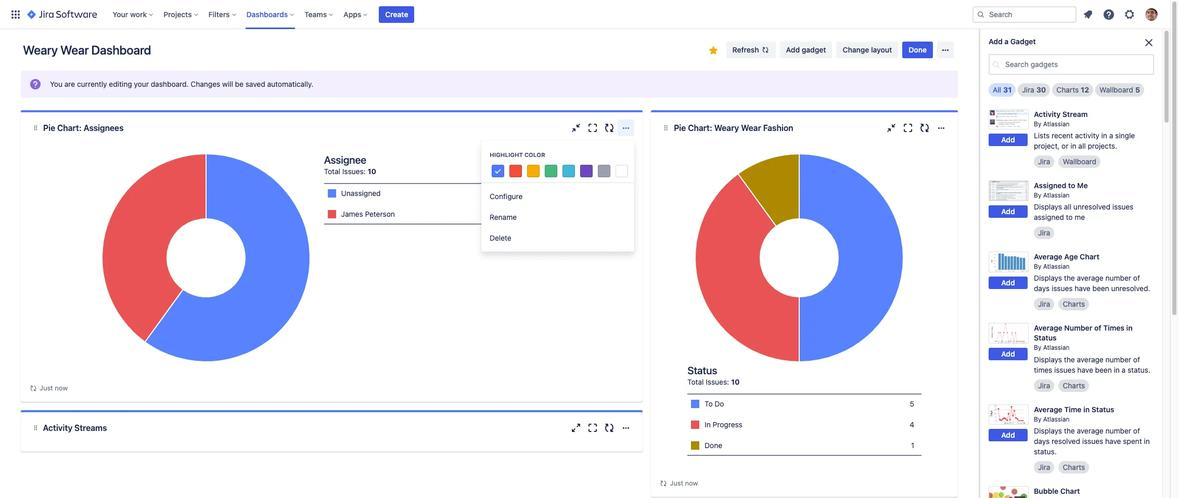 Task type: locate. For each thing, give the bounding box(es) containing it.
all
[[1078, 142, 1086, 150], [1064, 203, 1072, 211]]

5 atlassian from the top
[[1043, 416, 1070, 423]]

0 vertical spatial an arrow curved in a circular way on the button that refreshes the dashboard image
[[29, 384, 37, 393]]

by inside assigned to me by atlassian displays all unresolved issues assigned to me
[[1034, 192, 1041, 199]]

close icon image
[[1143, 36, 1155, 49]]

0 vertical spatial been
[[1093, 284, 1109, 293]]

white image
[[616, 165, 628, 177]]

0 vertical spatial all
[[1078, 142, 1086, 150]]

by inside average number of times in status by atlassian displays the average number of times issues have been in a status.
[[1034, 344, 1041, 352]]

0 horizontal spatial just now
[[40, 384, 68, 392]]

the
[[1064, 274, 1075, 283], [1064, 355, 1075, 364], [1064, 427, 1075, 435]]

will
[[222, 80, 233, 88]]

in down the times
[[1114, 366, 1120, 374]]

activity inside activity stream by atlassian lists recent activity in a single project, or in all projects.
[[1034, 110, 1061, 119]]

you are currently editing your dashboard. changes will be saved automatically.
[[50, 80, 313, 88]]

atlassian down the assigned
[[1043, 192, 1070, 199]]

2 vertical spatial number
[[1106, 427, 1131, 435]]

a down the times
[[1122, 366, 1126, 374]]

of
[[1133, 274, 1140, 283], [1094, 324, 1101, 333], [1133, 355, 1140, 364], [1133, 427, 1140, 435]]

maximize pie chart: weary wear fashion image
[[902, 122, 914, 134]]

status total issues: 10
[[687, 365, 740, 387]]

add for assigned to me
[[1001, 207, 1015, 216]]

1 vertical spatial done link
[[705, 441, 911, 451]]

number
[[1064, 324, 1092, 333]]

number up spent
[[1106, 427, 1131, 435]]

1 horizontal spatial a
[[1109, 131, 1113, 140]]

issues right unresolved
[[1112, 203, 1134, 211]]

0 vertical spatial a
[[1005, 37, 1009, 46]]

an arrow curved in a circular way on the button that refreshes the dashboard image
[[29, 384, 37, 393], [659, 480, 668, 488]]

group
[[481, 183, 634, 252]]

done down in on the bottom right of the page
[[705, 441, 722, 450]]

primary element
[[6, 0, 973, 29]]

average
[[1077, 274, 1104, 283], [1077, 355, 1104, 364], [1077, 427, 1104, 435]]

streams
[[74, 423, 107, 433]]

status. inside "average time in status by atlassian displays the average number of days resolved issues have spent in status."
[[1034, 447, 1057, 456]]

2 average from the top
[[1077, 355, 1104, 364]]

pie
[[43, 123, 55, 133], [674, 123, 686, 133]]

1 vertical spatial days
[[1034, 437, 1050, 446]]

1 vertical spatial just
[[670, 479, 683, 488]]

of inside "average time in status by atlassian displays the average number of days resolved issues have spent in status."
[[1133, 427, 1140, 435]]

number inside average number of times in status by atlassian displays the average number of times issues have been in a status.
[[1106, 355, 1131, 364]]

charts left 12
[[1057, 85, 1079, 94]]

0 horizontal spatial now
[[55, 384, 68, 392]]

refresh image
[[761, 46, 769, 54]]

a
[[1005, 37, 1009, 46], [1109, 131, 1113, 140], [1122, 366, 1126, 374]]

1 horizontal spatial status
[[1034, 334, 1057, 343]]

the inside "average time in status by atlassian displays the average number of days resolved issues have spent in status."
[[1064, 427, 1075, 435]]

just for assignee
[[40, 384, 53, 392]]

work
[[130, 10, 147, 18]]

projects.
[[1088, 142, 1117, 150]]

pie chart: weary wear fashion region
[[659, 144, 950, 489]]

1 vertical spatial activity
[[43, 423, 72, 433]]

group containing configure
[[481, 183, 634, 252]]

been down the times
[[1095, 366, 1112, 374]]

2 pie from the left
[[674, 123, 686, 133]]

charts down resolved
[[1063, 463, 1085, 472]]

Gray radio
[[596, 163, 612, 179]]

1 the from the top
[[1064, 274, 1075, 283]]

number
[[1106, 274, 1131, 283], [1106, 355, 1131, 364], [1106, 427, 1131, 435]]

gray image
[[598, 165, 610, 177]]

status right time
[[1092, 405, 1114, 414]]

5 add button from the top
[[989, 429, 1028, 442]]

wear left fashion
[[741, 123, 761, 133]]

add for average number of times in status
[[1001, 350, 1015, 358]]

been left unresolved. at the right of the page
[[1093, 284, 1109, 293]]

have left spent
[[1105, 437, 1121, 446]]

1 horizontal spatial wear
[[741, 123, 761, 133]]

average inside "average time in status by atlassian displays the average number of days resolved issues have spent in status."
[[1077, 427, 1104, 435]]

1 vertical spatial just now
[[670, 479, 698, 488]]

0 horizontal spatial pie
[[43, 123, 55, 133]]

0 vertical spatial issues:
[[342, 167, 366, 176]]

teams button
[[301, 6, 337, 23]]

have down the age
[[1075, 284, 1091, 293]]

appswitcher icon image
[[9, 8, 22, 21]]

have up time
[[1077, 366, 1093, 374]]

10 up progress
[[731, 378, 740, 387]]

average up resolved
[[1077, 427, 1104, 435]]

4 add button from the top
[[989, 348, 1028, 361]]

menu containing configure
[[481, 141, 634, 252]]

3 by from the top
[[1034, 263, 1041, 271]]

4 by from the top
[[1034, 344, 1041, 352]]

3 the from the top
[[1064, 427, 1075, 435]]

0 vertical spatial total
[[324, 167, 340, 176]]

1 horizontal spatial wallboard
[[1100, 85, 1133, 94]]

teal image
[[563, 165, 575, 177]]

1 horizontal spatial now
[[685, 479, 698, 488]]

1 vertical spatial total
[[687, 378, 704, 387]]

2 horizontal spatial status
[[1092, 405, 1114, 414]]

all inside activity stream by atlassian lists recent activity in a single project, or in all projects.
[[1078, 142, 1086, 150]]

2 atlassian from the top
[[1043, 192, 1070, 199]]

the down number
[[1064, 355, 1075, 364]]

10 up unassigned
[[368, 167, 376, 176]]

0 horizontal spatial wear
[[60, 43, 89, 57]]

just inside pie chart: assignees 'region'
[[40, 384, 53, 392]]

0 horizontal spatial chart:
[[57, 123, 82, 133]]

1 vertical spatial average
[[1077, 355, 1104, 364]]

chart right "bubble"
[[1060, 487, 1080, 496]]

by right average time in status image on the bottom right of the page
[[1034, 416, 1041, 423]]

3 displays from the top
[[1034, 355, 1062, 364]]

0 vertical spatial have
[[1075, 284, 1091, 293]]

now for assignee
[[55, 384, 68, 392]]

atlassian down the age
[[1043, 263, 1070, 271]]

just for status
[[670, 479, 683, 488]]

status up times
[[1034, 334, 1057, 343]]

2 add button from the top
[[989, 205, 1028, 218]]

issues
[[1112, 203, 1134, 211], [1052, 284, 1073, 293], [1054, 366, 1075, 374], [1082, 437, 1103, 446]]

atlassian inside "average age chart by atlassian displays the average number of days issues have been unresolved."
[[1043, 263, 1070, 271]]

Red radio
[[508, 163, 523, 179]]

1 atlassian from the top
[[1043, 120, 1070, 128]]

average inside average number of times in status by atlassian displays the average number of times issues have been in a status.
[[1077, 355, 1104, 364]]

issues: down assignee
[[342, 167, 366, 176]]

1 by from the top
[[1034, 120, 1041, 128]]

0 horizontal spatial done
[[705, 441, 722, 450]]

refresh
[[732, 45, 759, 54]]

your
[[134, 80, 149, 88]]

0 vertical spatial 5
[[1135, 85, 1140, 94]]

average left number
[[1034, 324, 1062, 333]]

number up unresolved. at the right of the page
[[1106, 274, 1131, 283]]

wallboard right 12
[[1100, 85, 1133, 94]]

10 inside the assignee total issues: 10
[[368, 167, 376, 176]]

0 vertical spatial now
[[55, 384, 68, 392]]

charts for number
[[1063, 381, 1085, 390]]

weary wear dashboard
[[23, 43, 151, 57]]

1 vertical spatial to
[[1066, 213, 1073, 222]]

wallboard 5
[[1100, 85, 1140, 94]]

1 vertical spatial been
[[1095, 366, 1112, 374]]

displays inside "average age chart by atlassian displays the average number of days issues have been unresolved."
[[1034, 274, 1062, 283]]

0 horizontal spatial just
[[40, 384, 53, 392]]

1 vertical spatial all
[[1064, 203, 1072, 211]]

1 chart: from the left
[[57, 123, 82, 133]]

now inside pie chart: assignees 'region'
[[55, 384, 68, 392]]

10 inside status total issues: 10
[[731, 378, 740, 387]]

2 by from the top
[[1034, 192, 1041, 199]]

total for assignee
[[324, 167, 340, 176]]

banner
[[0, 0, 1170, 29]]

31
[[1003, 85, 1012, 94]]

1 vertical spatial status.
[[1034, 447, 1057, 456]]

the up resolved
[[1064, 427, 1075, 435]]

0 vertical spatial status
[[1034, 334, 1057, 343]]

0 horizontal spatial 5
[[910, 400, 914, 408]]

been inside average number of times in status by atlassian displays the average number of times issues have been in a status.
[[1095, 366, 1112, 374]]

0 vertical spatial 10
[[368, 167, 376, 176]]

issues right resolved
[[1082, 437, 1103, 446]]

2 vertical spatial average
[[1034, 405, 1062, 414]]

weary up you
[[23, 43, 58, 57]]

more actions for pie chart: weary wear fashion gadget image
[[935, 122, 948, 134]]

0 horizontal spatial activity
[[43, 423, 72, 433]]

have
[[1075, 284, 1091, 293], [1077, 366, 1093, 374], [1105, 437, 1121, 446]]

0 horizontal spatial 10
[[368, 167, 376, 176]]

1 vertical spatial status
[[687, 365, 717, 377]]

charts
[[1057, 85, 1079, 94], [1063, 300, 1085, 309], [1063, 381, 1085, 390], [1063, 463, 1085, 472]]

Search gadgets field
[[1002, 55, 1153, 74]]

add button down average number of times in status image
[[989, 348, 1028, 361]]

refresh activity streams image
[[603, 422, 616, 434]]

all inside assigned to me by atlassian displays all unresolved issues assigned to me
[[1064, 203, 1072, 211]]

add button down average age chart image
[[989, 277, 1028, 289]]

jira
[[1022, 85, 1034, 94], [1038, 157, 1050, 166], [1038, 229, 1050, 237], [1038, 300, 1050, 309], [1038, 381, 1050, 390], [1038, 463, 1050, 472]]

add button for displays the average number of times issues have been in a status.
[[989, 348, 1028, 361]]

issues: inside status total issues: 10
[[706, 378, 729, 387]]

1 horizontal spatial status.
[[1128, 366, 1150, 374]]

days inside "average age chart by atlassian displays the average number of days issues have been unresolved."
[[1034, 284, 1050, 293]]

1 vertical spatial done
[[705, 441, 722, 450]]

all 31
[[993, 85, 1012, 94]]

more dashboard actions image
[[939, 44, 952, 56]]

1 vertical spatial number
[[1106, 355, 1131, 364]]

1 horizontal spatial issues:
[[706, 378, 729, 387]]

by up lists
[[1034, 120, 1041, 128]]

charts up number
[[1063, 300, 1085, 309]]

2 number from the top
[[1106, 355, 1131, 364]]

1 horizontal spatial all
[[1078, 142, 1086, 150]]

1 horizontal spatial just
[[670, 479, 683, 488]]

2 vertical spatial the
[[1064, 427, 1075, 435]]

2 vertical spatial average
[[1077, 427, 1104, 435]]

maximize pie chart: assignees image
[[587, 122, 599, 134]]

green image
[[545, 165, 557, 177]]

menu
[[481, 141, 634, 252]]

issues: up do
[[706, 378, 729, 387]]

0 vertical spatial status.
[[1128, 366, 1150, 374]]

assignee
[[324, 154, 366, 166]]

0 horizontal spatial all
[[1064, 203, 1072, 211]]

change
[[843, 45, 869, 54]]

3 average from the top
[[1034, 405, 1062, 414]]

3 atlassian from the top
[[1043, 263, 1070, 271]]

filters
[[208, 10, 230, 18]]

1 vertical spatial the
[[1064, 355, 1075, 364]]

average inside "average age chart by atlassian displays the average number of days issues have been unresolved."
[[1034, 253, 1062, 261]]

wallboard for wallboard 5
[[1100, 85, 1133, 94]]

chart
[[1080, 253, 1099, 261], [1060, 487, 1080, 496]]

an arrow curved in a circular way on the button that refreshes the dashboard image inside pie chart: assignees 'region'
[[29, 384, 37, 393]]

0 horizontal spatial an arrow curved in a circular way on the button that refreshes the dashboard image
[[29, 384, 37, 393]]

atlassian down time
[[1043, 416, 1070, 423]]

to do
[[705, 400, 724, 408]]

weary left fashion
[[714, 123, 739, 133]]

total for status
[[687, 378, 704, 387]]

1 vertical spatial average
[[1034, 324, 1062, 333]]

been
[[1093, 284, 1109, 293], [1095, 366, 1112, 374]]

1 vertical spatial 10
[[731, 378, 740, 387]]

0 horizontal spatial issues:
[[342, 167, 366, 176]]

by right average age chart image
[[1034, 263, 1041, 271]]

0 vertical spatial average
[[1034, 253, 1062, 261]]

issues:
[[342, 167, 366, 176], [706, 378, 729, 387]]

pie chart: assignees
[[43, 123, 124, 133]]

average inside "average time in status by atlassian displays the average number of days resolved issues have spent in status."
[[1034, 405, 1062, 414]]

0 vertical spatial done link
[[902, 42, 933, 58]]

0 horizontal spatial status
[[687, 365, 717, 377]]

1 vertical spatial wallboard
[[1063, 157, 1096, 166]]

average down number
[[1077, 355, 1104, 364]]

2 chart: from the left
[[688, 123, 712, 133]]

add for average age chart
[[1001, 278, 1015, 287]]

activity
[[1034, 110, 1061, 119], [43, 423, 72, 433]]

atlassian up times
[[1043, 344, 1070, 352]]

lists
[[1034, 131, 1050, 140]]

0 vertical spatial the
[[1064, 274, 1075, 283]]

jira software image
[[27, 8, 97, 21], [27, 8, 97, 21]]

yellow image
[[527, 165, 540, 177]]

wallboard
[[1100, 85, 1133, 94], [1063, 157, 1096, 166]]

to
[[1068, 181, 1075, 190], [1066, 213, 1073, 222]]

just now for assignee
[[40, 384, 68, 392]]

just
[[40, 384, 53, 392], [670, 479, 683, 488]]

by up times
[[1034, 344, 1041, 352]]

a left gadget
[[1005, 37, 1009, 46]]

10
[[368, 167, 376, 176], [731, 378, 740, 387]]

2 average from the top
[[1034, 324, 1062, 333]]

create
[[385, 10, 408, 18]]

add inside 'button'
[[786, 45, 800, 54]]

1 number from the top
[[1106, 274, 1131, 283]]

minimize pie chart: assignees image
[[570, 122, 582, 134]]

1 vertical spatial 5
[[910, 400, 914, 408]]

0 vertical spatial number
[[1106, 274, 1131, 283]]

2 the from the top
[[1064, 355, 1075, 364]]

by down the assigned
[[1034, 192, 1041, 199]]

change layout
[[843, 45, 892, 54]]

add gadget
[[786, 45, 826, 54]]

done
[[909, 45, 927, 54], [705, 441, 722, 450]]

4 atlassian from the top
[[1043, 344, 1070, 352]]

1 average from the top
[[1034, 253, 1062, 261]]

just now
[[40, 384, 68, 392], [670, 479, 698, 488]]

1 horizontal spatial activity
[[1034, 110, 1061, 119]]

done link left more dashboard actions image
[[902, 42, 933, 58]]

activity
[[1075, 131, 1099, 140]]

add button down average time in status image on the bottom right of the page
[[989, 429, 1028, 442]]

3 average from the top
[[1077, 427, 1104, 435]]

0 vertical spatial activity
[[1034, 110, 1061, 119]]

total inside the assignee total issues: 10
[[324, 167, 340, 176]]

expand activity streams image
[[570, 422, 582, 434]]

layout
[[871, 45, 892, 54]]

2 vertical spatial status
[[1092, 405, 1114, 414]]

3 number from the top
[[1106, 427, 1131, 435]]

in up projects.
[[1101, 131, 1107, 140]]

issues inside "average age chart by atlassian displays the average number of days issues have been unresolved."
[[1052, 284, 1073, 293]]

1 pie from the left
[[43, 123, 55, 133]]

0 vertical spatial average
[[1077, 274, 1104, 283]]

issues inside assigned to me by atlassian displays all unresolved issues assigned to me
[[1112, 203, 1134, 211]]

chart: for status
[[688, 123, 712, 133]]

average down the age
[[1077, 274, 1104, 283]]

done inside pie chart: weary wear fashion region
[[705, 441, 722, 450]]

1 horizontal spatial an arrow curved in a circular way on the button that refreshes the dashboard image
[[659, 480, 668, 488]]

total inside status total issues: 10
[[687, 378, 704, 387]]

issues down the age
[[1052, 284, 1073, 293]]

create button
[[379, 6, 414, 23]]

average for atlassian
[[1034, 405, 1062, 414]]

0 horizontal spatial wallboard
[[1063, 157, 1096, 166]]

0 horizontal spatial weary
[[23, 43, 58, 57]]

2 horizontal spatial a
[[1122, 366, 1126, 374]]

1 horizontal spatial total
[[687, 378, 704, 387]]

just inside pie chart: weary wear fashion region
[[670, 479, 683, 488]]

Blue radio
[[490, 163, 506, 180]]

by inside "average age chart by atlassian displays the average number of days issues have been unresolved."
[[1034, 263, 1041, 271]]

james peterson
[[341, 210, 395, 219]]

2 vertical spatial have
[[1105, 437, 1121, 446]]

1 days from the top
[[1034, 284, 1050, 293]]

1 displays from the top
[[1034, 203, 1062, 211]]

average left the age
[[1034, 253, 1062, 261]]

you
[[50, 80, 62, 88]]

status up to
[[687, 365, 717, 377]]

done left more dashboard actions image
[[909, 45, 927, 54]]

0 horizontal spatial a
[[1005, 37, 1009, 46]]

1 horizontal spatial done
[[909, 45, 927, 54]]

just now inside pie chart: assignees 'region'
[[40, 384, 68, 392]]

2 displays from the top
[[1034, 274, 1062, 283]]

1 horizontal spatial pie
[[674, 123, 686, 133]]

add button down activity stream image
[[989, 134, 1028, 146]]

activity left streams at the left bottom
[[43, 423, 72, 433]]

1 average from the top
[[1077, 274, 1104, 283]]

just now inside pie chart: weary wear fashion region
[[670, 479, 698, 488]]

now
[[55, 384, 68, 392], [685, 479, 698, 488]]

4 displays from the top
[[1034, 427, 1062, 435]]

2 days from the top
[[1034, 437, 1050, 446]]

number down the times
[[1106, 355, 1131, 364]]

1 horizontal spatial 10
[[731, 378, 740, 387]]

all up assigned
[[1064, 203, 1072, 211]]

1 vertical spatial an arrow curved in a circular way on the button that refreshes the dashboard image
[[659, 480, 668, 488]]

wear up are
[[60, 43, 89, 57]]

have inside "average age chart by atlassian displays the average number of days issues have been unresolved."
[[1075, 284, 1091, 293]]

star weary wear dashboard image
[[707, 44, 719, 57]]

0 vertical spatial wear
[[60, 43, 89, 57]]

add button down assigned to me image
[[989, 205, 1028, 218]]

0 vertical spatial just
[[40, 384, 53, 392]]

1 horizontal spatial 5
[[1135, 85, 1140, 94]]

issues: for assignee
[[342, 167, 366, 176]]

5 by from the top
[[1034, 416, 1041, 423]]

charts up time
[[1063, 381, 1085, 390]]

average left time
[[1034, 405, 1062, 414]]

average age chart image
[[989, 252, 1029, 273]]

displays inside average number of times in status by atlassian displays the average number of times issues have been in a status.
[[1034, 355, 1062, 364]]

1 horizontal spatial just now
[[670, 479, 698, 488]]

more actions for activity streams gadget image
[[620, 422, 632, 434]]

0 vertical spatial days
[[1034, 284, 1050, 293]]

1 add button from the top
[[989, 134, 1028, 146]]

the down the age
[[1064, 274, 1075, 283]]

all down the activity
[[1078, 142, 1086, 150]]

total
[[324, 167, 340, 176], [687, 378, 704, 387]]

3 add button from the top
[[989, 277, 1028, 289]]

wallboard down or
[[1063, 157, 1096, 166]]

activity up lists
[[1034, 110, 1061, 119]]

status
[[1034, 334, 1057, 343], [687, 365, 717, 377], [1092, 405, 1114, 414]]

issues: inside the assignee total issues: 10
[[342, 167, 366, 176]]

1 vertical spatial issues:
[[706, 378, 729, 387]]

atlassian up recent
[[1043, 120, 1070, 128]]

have inside "average time in status by atlassian displays the average number of days resolved issues have spent in status."
[[1105, 437, 1121, 446]]

chart:
[[57, 123, 82, 133], [688, 123, 712, 133]]

stream
[[1062, 110, 1088, 119]]

now inside pie chart: weary wear fashion region
[[685, 479, 698, 488]]

age
[[1064, 253, 1078, 261]]

activity for activity streams
[[43, 423, 72, 433]]

a up projects.
[[1109, 131, 1113, 140]]

activity streams
[[43, 423, 107, 433]]

1 vertical spatial weary
[[714, 123, 739, 133]]

0 vertical spatial wallboard
[[1100, 85, 1133, 94]]

0 vertical spatial just now
[[40, 384, 68, 392]]

to do link
[[705, 399, 910, 410]]

add gadget button
[[780, 42, 832, 58]]

an arrow curved in a circular way on the button that refreshes the dashboard image inside pie chart: weary wear fashion region
[[659, 480, 668, 488]]

a inside average number of times in status by atlassian displays the average number of times issues have been in a status.
[[1122, 366, 1126, 374]]

average
[[1034, 253, 1062, 261], [1034, 324, 1062, 333], [1034, 405, 1062, 414]]

1 vertical spatial chart
[[1060, 487, 1080, 496]]

issues right times
[[1054, 366, 1075, 374]]

2 vertical spatial a
[[1122, 366, 1126, 374]]

issues: for status
[[706, 378, 729, 387]]

the inside average number of times in status by atlassian displays the average number of times issues have been in a status.
[[1064, 355, 1075, 364]]

0 horizontal spatial total
[[324, 167, 340, 176]]

status inside "average time in status by atlassian displays the average number of days resolved issues have spent in status."
[[1092, 405, 1114, 414]]

gadget
[[802, 45, 826, 54]]

weary
[[23, 43, 58, 57], [714, 123, 739, 133]]

search image
[[977, 10, 985, 18]]

add button for displays the average number of days issues have been unresolved.
[[989, 277, 1028, 289]]

1 vertical spatial have
[[1077, 366, 1093, 374]]

Purple radio
[[579, 163, 594, 179]]

0 vertical spatial chart
[[1080, 253, 1099, 261]]

issues inside average number of times in status by atlassian displays the average number of times issues have been in a status.
[[1054, 366, 1075, 374]]

displays inside assigned to me by atlassian displays all unresolved issues assigned to me
[[1034, 203, 1062, 211]]

pie for status
[[674, 123, 686, 133]]

0 horizontal spatial status.
[[1034, 447, 1057, 456]]

Search field
[[973, 6, 1077, 23]]

assigned
[[1034, 213, 1064, 222]]

jira for activity stream
[[1038, 157, 1050, 166]]

by
[[1034, 120, 1041, 128], [1034, 192, 1041, 199], [1034, 263, 1041, 271], [1034, 344, 1041, 352], [1034, 416, 1041, 423]]

1 vertical spatial a
[[1109, 131, 1113, 140]]

average inside average number of times in status by atlassian displays the average number of times issues have been in a status.
[[1034, 324, 1062, 333]]

done link down in progress link
[[705, 441, 911, 451]]

1 horizontal spatial chart:
[[688, 123, 712, 133]]

add button
[[989, 134, 1028, 146], [989, 205, 1028, 218], [989, 277, 1028, 289], [989, 348, 1028, 361], [989, 429, 1028, 442]]

1 vertical spatial now
[[685, 479, 698, 488]]

saved
[[245, 80, 265, 88]]

chart right the age
[[1080, 253, 1099, 261]]



Task type: vqa. For each thing, say whether or not it's contained in the screenshot.
'list'
no



Task type: describe. For each thing, give the bounding box(es) containing it.
White radio
[[614, 163, 630, 179]]

be
[[235, 80, 244, 88]]

bubble chart
[[1034, 487, 1080, 496]]

assigned to me by atlassian displays all unresolved issues assigned to me
[[1034, 181, 1134, 222]]

progress
[[713, 420, 742, 429]]

average time in status image
[[989, 405, 1029, 425]]

jira for average age chart
[[1038, 300, 1050, 309]]

unassigned
[[341, 189, 381, 198]]

charts for age
[[1063, 300, 1085, 309]]

bubble
[[1034, 487, 1059, 496]]

assignee total issues: 10
[[324, 154, 376, 176]]

apps button
[[340, 6, 372, 23]]

jira for assigned to me
[[1038, 229, 1050, 237]]

help image
[[1103, 8, 1115, 21]]

1
[[911, 441, 914, 450]]

average age chart by atlassian displays the average number of days issues have been unresolved.
[[1034, 253, 1150, 293]]

blue image
[[492, 165, 504, 178]]

color
[[524, 151, 545, 158]]

red image
[[509, 165, 522, 177]]

by inside "average time in status by atlassian displays the average number of days resolved issues have spent in status."
[[1034, 416, 1041, 423]]

fashion
[[763, 123, 793, 133]]

Green radio
[[543, 163, 559, 179]]

been inside "average age chart by atlassian displays the average number of days issues have been unresolved."
[[1093, 284, 1109, 293]]

have inside average number of times in status by atlassian displays the average number of times issues have been in a status.
[[1077, 366, 1093, 374]]

purple image
[[580, 165, 593, 177]]

highlight color group
[[481, 141, 634, 186]]

more actions for pie chart: assignees gadget image
[[620, 122, 632, 134]]

assigned
[[1034, 181, 1066, 190]]

by inside activity stream by atlassian lists recent activity in a single project, or in all projects.
[[1034, 120, 1041, 128]]

in right time
[[1083, 405, 1090, 414]]

james
[[341, 210, 363, 219]]

in right or
[[1071, 142, 1076, 150]]

highlight color
[[490, 151, 545, 158]]

unassigned link
[[341, 188, 546, 199]]

rename
[[490, 213, 517, 222]]

unresolved.
[[1111, 284, 1150, 293]]

bubble chart image
[[989, 486, 1029, 499]]

1 vertical spatial wear
[[741, 123, 761, 133]]

resolved
[[1052, 437, 1080, 446]]

atlassian inside activity stream by atlassian lists recent activity in a single project, or in all projects.
[[1043, 120, 1070, 128]]

average for status
[[1034, 324, 1062, 333]]

delete
[[490, 234, 511, 242]]

me
[[1077, 181, 1088, 190]]

10 for status
[[731, 378, 740, 387]]

atlassian inside average number of times in status by atlassian displays the average number of times issues have been in a status.
[[1043, 344, 1070, 352]]

just now for status
[[670, 479, 698, 488]]

the inside "average age chart by atlassian displays the average number of days issues have been unresolved."
[[1064, 274, 1075, 283]]

add button for lists recent activity in a single project, or in all projects.
[[989, 134, 1028, 146]]

automatically.
[[267, 80, 313, 88]]

an arrow curved in a circular way on the button that refreshes the dashboard image for status
[[659, 480, 668, 488]]

projects button
[[160, 6, 202, 23]]

number inside "average time in status by atlassian displays the average number of days resolved issues have spent in status."
[[1106, 427, 1131, 435]]

project,
[[1034, 142, 1060, 150]]

average inside "average age chart by atlassian displays the average number of days issues have been unresolved."
[[1077, 274, 1104, 283]]

jira 30
[[1022, 85, 1046, 94]]

your work
[[113, 10, 147, 18]]

changes
[[191, 80, 220, 88]]

change layout button
[[836, 42, 898, 58]]

apps
[[344, 10, 361, 18]]

rename button
[[481, 207, 634, 228]]

an arrow curved in a circular way on the button that refreshes the dashboard image for assignee
[[29, 384, 37, 393]]

add a gadget
[[989, 37, 1036, 46]]

status. inside average number of times in status by atlassian displays the average number of times issues have been in a status.
[[1128, 366, 1150, 374]]

charts for time
[[1063, 463, 1085, 472]]

number inside "average age chart by atlassian displays the average number of days issues have been unresolved."
[[1106, 274, 1131, 283]]

assigned to me image
[[989, 181, 1029, 201]]

times
[[1034, 366, 1052, 374]]

10 for assignee
[[368, 167, 376, 176]]

to
[[705, 400, 713, 408]]

all
[[993, 85, 1001, 94]]

jira for average number of times in status
[[1038, 381, 1050, 390]]

dashboard.
[[151, 80, 189, 88]]

spent
[[1123, 437, 1142, 446]]

your profile and settings image
[[1145, 8, 1158, 21]]

12
[[1081, 85, 1089, 94]]

me
[[1075, 213, 1085, 222]]

are
[[64, 80, 75, 88]]

refresh pie chart: assignees image
[[603, 122, 616, 134]]

editing
[[109, 80, 132, 88]]

dashboard
[[91, 43, 151, 57]]

5 inside pie chart: weary wear fashion region
[[910, 400, 914, 408]]

days inside "average time in status by atlassian displays the average number of days resolved issues have spent in status."
[[1034, 437, 1050, 446]]

activity stream image
[[989, 109, 1029, 130]]

add for activity stream
[[1001, 136, 1015, 144]]

a inside activity stream by atlassian lists recent activity in a single project, or in all projects.
[[1109, 131, 1113, 140]]

Yellow radio
[[526, 163, 541, 179]]

in progress link
[[705, 420, 910, 430]]

recent
[[1052, 131, 1073, 140]]

configure
[[490, 192, 523, 201]]

your work button
[[109, 6, 157, 23]]

add button for displays the average number of days resolved issues have spent in status.
[[989, 429, 1028, 442]]

average for displays
[[1034, 253, 1062, 261]]

activity for activity stream by atlassian lists recent activity in a single project, or in all projects.
[[1034, 110, 1061, 119]]

teams
[[304, 10, 327, 18]]

in progress
[[705, 420, 742, 429]]

settings image
[[1123, 8, 1136, 21]]

jira for average time in status
[[1038, 463, 1050, 472]]

maximize activity streams image
[[587, 422, 599, 434]]

1 horizontal spatial weary
[[714, 123, 739, 133]]

james peterson link
[[341, 209, 546, 220]]

dashboards button
[[243, 6, 298, 23]]

banner containing your work
[[0, 0, 1170, 29]]

average number of times in status by atlassian displays the average number of times issues have been in a status.
[[1034, 324, 1150, 374]]

0 vertical spatial to
[[1068, 181, 1075, 190]]

status inside average number of times in status by atlassian displays the average number of times issues have been in a status.
[[1034, 334, 1057, 343]]

gadget
[[1010, 37, 1036, 46]]

displays inside "average time in status by atlassian displays the average number of days resolved issues have spent in status."
[[1034, 427, 1062, 435]]

delete button
[[481, 228, 634, 249]]

average time in status by atlassian displays the average number of days resolved issues have spent in status.
[[1034, 405, 1150, 456]]

time
[[1064, 405, 1082, 414]]

Teal radio
[[561, 163, 577, 179]]

issues inside "average time in status by atlassian displays the average number of days resolved issues have spent in status."
[[1082, 437, 1103, 446]]

currently
[[77, 80, 107, 88]]

peterson
[[365, 210, 395, 219]]

notifications image
[[1082, 8, 1094, 21]]

assignees
[[84, 123, 124, 133]]

pie chart: assignees region
[[29, 144, 635, 394]]

refresh button
[[726, 42, 776, 58]]

in right spent
[[1144, 437, 1150, 446]]

now for status
[[685, 479, 698, 488]]

atlassian inside "average time in status by atlassian displays the average number of days resolved issues have spent in status."
[[1043, 416, 1070, 423]]

charts 12
[[1057, 85, 1089, 94]]

highlight
[[490, 151, 523, 158]]

refresh pie chart: weary wear fashion image
[[918, 122, 931, 134]]

wallboard for wallboard
[[1063, 157, 1096, 166]]

atlassian inside assigned to me by atlassian displays all unresolved issues assigned to me
[[1043, 192, 1070, 199]]

unresolved
[[1073, 203, 1110, 211]]

average number of times in status image
[[989, 323, 1029, 344]]

times
[[1103, 324, 1125, 333]]

or
[[1062, 142, 1069, 150]]

of inside "average age chart by atlassian displays the average number of days issues have been unresolved."
[[1133, 274, 1140, 283]]

in
[[705, 420, 711, 429]]

30
[[1036, 85, 1046, 94]]

0 vertical spatial done
[[909, 45, 927, 54]]

4
[[910, 420, 914, 429]]

status inside status total issues: 10
[[687, 365, 717, 377]]

your
[[113, 10, 128, 18]]

add for average time in status
[[1001, 431, 1015, 440]]

chart inside "average age chart by atlassian displays the average number of days issues have been unresolved."
[[1080, 253, 1099, 261]]

do
[[715, 400, 724, 408]]

pie for assignee
[[43, 123, 55, 133]]

dashboards
[[246, 10, 288, 18]]

in right the times
[[1126, 324, 1133, 333]]

minimize pie chart: weary wear fashion image
[[885, 122, 898, 134]]

filters button
[[205, 6, 240, 23]]

activity stream by atlassian lists recent activity in a single project, or in all projects.
[[1034, 110, 1135, 150]]

configure button
[[481, 186, 634, 207]]

projects
[[164, 10, 192, 18]]

chart: for assignee
[[57, 123, 82, 133]]

pie chart: weary wear fashion
[[674, 123, 793, 133]]

add button for displays all unresolved issues assigned to me
[[989, 205, 1028, 218]]



